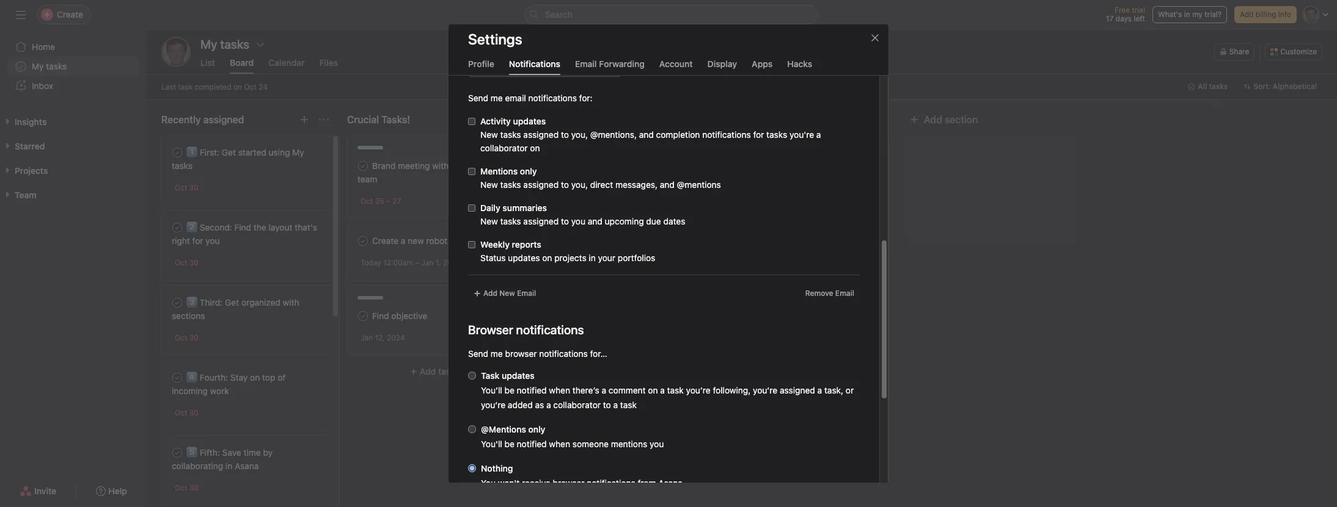 Task type: locate. For each thing, give the bounding box(es) containing it.
mentions
[[480, 166, 518, 177]]

on left top
[[250, 373, 260, 383]]

asana down time
[[235, 461, 259, 472]]

notifications up do next week
[[528, 93, 577, 103]]

tasks down 1️⃣
[[172, 161, 193, 171]]

0 vertical spatial browser
[[505, 349, 537, 359]]

5 30 from the top
[[189, 484, 199, 493]]

when left someone
[[549, 439, 570, 450]]

1 vertical spatial you
[[206, 236, 220, 246]]

jan left 12,
[[361, 334, 373, 343]]

notifications inside activity updates new tasks assigned to you, @mentions, and completion notifications for tasks you're a collaborator on
[[702, 130, 751, 140]]

1 horizontal spatial 2024
[[443, 259, 461, 268]]

1
[[492, 196, 496, 206], [492, 258, 496, 267], [492, 333, 496, 343]]

2 horizontal spatial you're
[[753, 386, 778, 396]]

1 vertical spatial for
[[192, 236, 203, 246]]

completed image for find objective
[[356, 309, 370, 324]]

following,
[[713, 386, 751, 396]]

when for there's
[[549, 386, 570, 396]]

be inside task updates you'll be notified when there's a comment on a task you're following, you're assigned a task, or you're added as a collaborator to a task
[[505, 386, 515, 396]]

0 vertical spatial for
[[753, 130, 764, 140]]

1 vertical spatial collaborator
[[553, 400, 601, 411]]

you inside daily summaries new tasks assigned to you and upcoming due dates
[[571, 216, 585, 227]]

free
[[1115, 6, 1130, 15]]

a right you're
[[816, 130, 821, 140]]

get right third:
[[225, 298, 239, 308]]

1 vertical spatial –
[[415, 259, 419, 268]]

asana for in
[[235, 461, 259, 472]]

board
[[230, 57, 254, 68]]

oct 30 button
[[175, 183, 199, 193], [175, 259, 199, 268], [175, 334, 199, 343], [175, 409, 199, 418], [175, 484, 199, 493]]

2 horizontal spatial email
[[835, 289, 854, 298]]

you, inside activity updates new tasks assigned to you, @mentions, and completion notifications for tasks you're a collaborator on
[[571, 130, 588, 140]]

completed image up right
[[170, 221, 185, 235]]

add
[[1240, 10, 1254, 19], [924, 114, 942, 125], [483, 289, 498, 298], [420, 367, 436, 377]]

0 vertical spatial with
[[432, 161, 449, 171]]

asana inside nothing you won't receive browser notifications from asana
[[658, 479, 683, 489]]

2️⃣
[[186, 222, 197, 233]]

2 me from the top
[[491, 349, 503, 359]]

0 horizontal spatial browser
[[505, 349, 537, 359]]

0 horizontal spatial the
[[254, 222, 266, 233]]

last task completed on oct 24
[[161, 82, 268, 91]]

1 horizontal spatial for
[[753, 130, 764, 140]]

added
[[508, 400, 533, 411]]

updates inside task updates you'll be notified when there's a comment on a task you're following, you're assigned a task, or you're added as a collaborator to a task
[[502, 371, 535, 381]]

apps button
[[752, 59, 773, 75]]

hacks button
[[787, 59, 812, 75]]

30 for 2️⃣
[[189, 259, 199, 268]]

get
[[222, 147, 236, 158], [225, 298, 239, 308]]

find right second:
[[234, 222, 251, 233]]

email up browser notifications at the bottom left of the page
[[517, 289, 536, 298]]

0 vertical spatial send
[[468, 93, 488, 103]]

mentions only new tasks assigned to you, direct messages, and @mentions
[[480, 166, 721, 190]]

display button
[[707, 59, 737, 75]]

0 vertical spatial be
[[505, 386, 515, 396]]

1 vertical spatial with
[[283, 298, 299, 308]]

0 vertical spatial in
[[1184, 10, 1190, 19]]

updates down reports
[[508, 253, 540, 263]]

2024 right 12,
[[387, 334, 405, 343]]

@mentions
[[481, 425, 526, 435]]

1 horizontal spatial jan
[[421, 259, 434, 268]]

completed checkbox up right
[[170, 221, 185, 235]]

completed image left "4️⃣" at the left bottom
[[170, 371, 185, 386]]

0 horizontal spatial in
[[225, 461, 232, 472]]

objective
[[391, 311, 427, 321]]

get inside the "1️⃣ first: get started using my tasks"
[[222, 147, 236, 158]]

in inside 5️⃣ fifth: save time by collaborating in asana
[[225, 461, 232, 472]]

1 1 from the top
[[492, 196, 496, 206]]

1 vertical spatial and
[[660, 180, 675, 190]]

on left projects
[[542, 253, 552, 263]]

and left 'completion'
[[639, 130, 654, 140]]

1 vertical spatial get
[[225, 298, 239, 308]]

find up 12,
[[372, 311, 389, 321]]

0 horizontal spatial jan
[[361, 334, 373, 343]]

add for add billing info
[[1240, 10, 1254, 19]]

find inside 2️⃣ second: find the layout that's right for you
[[234, 222, 251, 233]]

weekly
[[480, 240, 510, 250]]

oct left 24
[[244, 82, 257, 91]]

asana right from
[[658, 479, 683, 489]]

2 vertical spatial 1
[[492, 333, 496, 343]]

1 vertical spatial only
[[528, 425, 545, 435]]

updates for task updates
[[502, 371, 535, 381]]

notified inside @mentions only you'll be notified when someone mentions you
[[517, 439, 547, 450]]

fourth:
[[200, 373, 228, 383]]

to for only
[[561, 180, 569, 190]]

direct
[[590, 180, 613, 190]]

1 up task
[[492, 333, 496, 343]]

send up task
[[468, 349, 488, 359]]

0 vertical spatial updates
[[513, 116, 546, 127]]

notifications
[[528, 93, 577, 103], [702, 130, 751, 140], [539, 349, 588, 359], [587, 479, 635, 489]]

1 horizontal spatial –
[[415, 259, 419, 268]]

you inside @mentions only you'll be notified when someone mentions you
[[650, 439, 664, 450]]

1 horizontal spatial browser
[[553, 479, 585, 489]]

assigned up summaries
[[523, 180, 559, 190]]

jan left 1,
[[421, 259, 434, 268]]

stay
[[230, 373, 248, 383]]

my inside the "1️⃣ first: get started using my tasks"
[[292, 147, 304, 158]]

completed checkbox left 5️⃣
[[170, 446, 185, 461]]

you
[[571, 216, 585, 227], [206, 236, 220, 246], [650, 439, 664, 450]]

new for new tasks assigned to you, direct messages, and @mentions
[[480, 180, 498, 190]]

only inside mentions only new tasks assigned to you, direct messages, and @mentions
[[520, 166, 537, 177]]

0 vertical spatial collaborator
[[480, 143, 528, 153]]

the inside 2️⃣ second: find the layout that's right for you
[[254, 222, 266, 233]]

None radio
[[468, 372, 476, 380], [468, 465, 476, 473], [468, 372, 476, 380], [468, 465, 476, 473]]

you, for @mentions,
[[571, 130, 588, 140]]

1 vertical spatial you,
[[571, 180, 588, 190]]

1 me from the top
[[491, 93, 503, 103]]

1 horizontal spatial with
[[432, 161, 449, 171]]

browser right receive
[[553, 479, 585, 489]]

collaborator
[[480, 143, 528, 153], [553, 400, 601, 411]]

completed checkbox left 'create'
[[356, 234, 370, 249]]

when
[[549, 386, 570, 396], [549, 439, 570, 450]]

1 horizontal spatial in
[[589, 253, 596, 263]]

get inside 3️⃣ third: get organized with sections
[[225, 298, 239, 308]]

task right last
[[178, 82, 193, 91]]

calendar link
[[268, 57, 305, 74]]

0 vertical spatial my
[[32, 61, 44, 72]]

0 vertical spatial 2024
[[443, 259, 461, 268]]

and inside activity updates new tasks assigned to you, @mentions, and completion notifications for tasks you're a collaborator on
[[639, 130, 654, 140]]

my up inbox
[[32, 61, 44, 72]]

notified
[[517, 386, 547, 396], [517, 439, 547, 450]]

only right mentions at top
[[520, 166, 537, 177]]

completed checkbox for 5️⃣ fifth: save time by collaborating in asana
[[170, 446, 185, 461]]

global element
[[0, 30, 147, 103]]

1 30 from the top
[[189, 183, 199, 193]]

1 vertical spatial jan
[[361, 334, 373, 343]]

be right you'll
[[505, 386, 515, 396]]

3 oct 30 button from the top
[[175, 334, 199, 343]]

to for updates
[[561, 130, 569, 140]]

1 vertical spatial in
[[589, 253, 596, 263]]

you right 'mentions'
[[650, 439, 664, 450]]

1 vertical spatial when
[[549, 439, 570, 450]]

files link
[[319, 57, 338, 74]]

tasks left you're
[[766, 130, 787, 140]]

1 down mentions at top
[[492, 196, 496, 206]]

0 vertical spatial find
[[234, 222, 251, 233]]

24
[[259, 82, 268, 91]]

only down as at bottom left
[[528, 425, 545, 435]]

to for summaries
[[561, 216, 569, 227]]

new inside activity updates new tasks assigned to you, @mentions, and completion notifications for tasks you're a collaborator on
[[480, 130, 498, 140]]

with right organized
[[283, 298, 299, 308]]

due
[[646, 216, 661, 227]]

completed image for create a new robot
[[356, 234, 370, 249]]

1 horizontal spatial asana
[[658, 479, 683, 489]]

1 notified from the top
[[517, 386, 547, 396]]

files
[[319, 57, 338, 68]]

assigned inside daily summaries new tasks assigned to you and upcoming due dates
[[523, 216, 559, 227]]

you, down "next week"
[[571, 130, 588, 140]]

when inside task updates you'll be notified when there's a comment on a task you're following, you're assigned a task, or you're added as a collaborator to a task
[[549, 386, 570, 396]]

1 oct 30 from the top
[[175, 183, 199, 193]]

0 vertical spatial asana
[[235, 461, 259, 472]]

0 horizontal spatial find
[[234, 222, 251, 233]]

1 oct 30 button from the top
[[175, 183, 199, 193]]

nothing
[[481, 464, 513, 474]]

0 horizontal spatial with
[[283, 298, 299, 308]]

1,
[[436, 259, 441, 268]]

remove
[[805, 289, 833, 298]]

1 vertical spatial the
[[254, 222, 266, 233]]

1 horizontal spatial completed checkbox
[[356, 234, 370, 249]]

section
[[945, 114, 978, 125]]

email inside 'button'
[[575, 59, 597, 69]]

and right messages,
[[660, 180, 675, 190]]

3️⃣
[[186, 298, 197, 308]]

2 you, from the top
[[571, 180, 588, 190]]

oct 30 down sections
[[175, 334, 199, 343]]

notified inside task updates you'll be notified when there's a comment on a task you're following, you're assigned a task, or you're added as a collaborator to a task
[[517, 386, 547, 396]]

only for @mentions only
[[528, 425, 545, 435]]

on inside weekly reports status updates on projects in your portfolios
[[542, 253, 552, 263]]

tasks inside the "1️⃣ first: get started using my tasks"
[[172, 161, 193, 171]]

profile button
[[468, 59, 494, 75]]

0 vertical spatial get
[[222, 147, 236, 158]]

0 vertical spatial notified
[[517, 386, 547, 396]]

2 vertical spatial 1 button
[[490, 332, 508, 344]]

a right there's
[[602, 386, 606, 396]]

1 vertical spatial updates
[[508, 253, 540, 263]]

new down activity
[[480, 130, 498, 140]]

0 vertical spatial completed checkbox
[[356, 234, 370, 249]]

completed image left 5️⃣
[[170, 446, 185, 461]]

1 vertical spatial my
[[292, 147, 304, 158]]

when for someone
[[549, 439, 570, 450]]

1 horizontal spatial find
[[372, 311, 389, 321]]

1 vertical spatial browser
[[553, 479, 585, 489]]

reports
[[512, 240, 541, 250]]

you're left following,
[[686, 386, 711, 396]]

me left email
[[491, 93, 503, 103]]

2 horizontal spatial in
[[1184, 10, 1190, 19]]

crucial tasks!
[[347, 114, 410, 125]]

my
[[32, 61, 44, 72], [292, 147, 304, 158]]

only inside @mentions only you'll be notified when someone mentions you
[[528, 425, 545, 435]]

inbox
[[32, 81, 53, 91]]

0 horizontal spatial asana
[[235, 461, 259, 472]]

2 notified from the top
[[517, 439, 547, 450]]

3 1 button from the top
[[490, 332, 508, 344]]

assigned down do on the left
[[523, 130, 559, 140]]

assigned left task,
[[780, 386, 815, 396]]

0 horizontal spatial completed checkbox
[[170, 446, 185, 461]]

nothing you won't receive browser notifications from asana
[[481, 464, 683, 489]]

jan 12, 2024
[[361, 334, 405, 343]]

0 vertical spatial the
[[451, 161, 464, 171]]

asana inside 5️⃣ fifth: save time by collaborating in asana
[[235, 461, 259, 472]]

hide sidebar image
[[16, 10, 26, 20]]

to inside mentions only new tasks assigned to you, direct messages, and @mentions
[[561, 180, 569, 190]]

1 1 button from the top
[[490, 195, 508, 207]]

only
[[520, 166, 537, 177], [528, 425, 545, 435]]

brand
[[372, 161, 396, 171]]

find objective
[[372, 311, 427, 321]]

new for new tasks assigned to you and upcoming due dates
[[480, 216, 498, 227]]

0 vertical spatial –
[[386, 197, 390, 206]]

get right first:
[[222, 147, 236, 158]]

display
[[707, 59, 737, 69]]

30 down sections
[[189, 334, 199, 343]]

new inside mentions only new tasks assigned to you, direct messages, and @mentions
[[480, 180, 498, 190]]

completed image up team
[[356, 159, 370, 174]]

on
[[233, 82, 242, 91], [530, 143, 540, 153], [542, 253, 552, 263], [250, 373, 260, 383], [648, 386, 658, 396]]

dates
[[663, 216, 685, 227]]

0 vertical spatial only
[[520, 166, 537, 177]]

on down do on the left
[[530, 143, 540, 153]]

my tasks link
[[7, 57, 139, 76]]

new down daily
[[480, 216, 498, 227]]

Completed checkbox
[[170, 145, 185, 160], [356, 159, 370, 174], [170, 221, 185, 235], [170, 296, 185, 310], [356, 309, 370, 324], [170, 371, 185, 386]]

2 vertical spatial and
[[588, 216, 603, 227]]

0 horizontal spatial you're
[[481, 400, 506, 411]]

meeting
[[398, 161, 430, 171]]

tasks down summaries
[[500, 216, 521, 227]]

new down status
[[500, 289, 515, 298]]

4 oct 30 from the top
[[175, 409, 199, 418]]

oct 30 for 1️⃣ first: get started using my tasks
[[175, 183, 199, 193]]

fifth:
[[200, 448, 220, 458]]

jan
[[421, 259, 434, 268], [361, 334, 373, 343]]

oct down "incoming"
[[175, 409, 187, 418]]

and inside daily summaries new tasks assigned to you and upcoming due dates
[[588, 216, 603, 227]]

you for 2️⃣ second: find the layout that's right for you
[[206, 236, 220, 246]]

to
[[561, 130, 569, 140], [561, 180, 569, 190], [561, 216, 569, 227], [603, 400, 611, 411]]

completed checkbox left "4️⃣" at the left bottom
[[170, 371, 185, 386]]

2024
[[443, 259, 461, 268], [387, 334, 405, 343]]

send
[[468, 93, 488, 103], [468, 349, 488, 359]]

1 vertical spatial send
[[468, 349, 488, 359]]

completed checkbox for 4️⃣ fourth: stay on top of incoming work
[[170, 371, 185, 386]]

0 vertical spatial me
[[491, 93, 503, 103]]

1 horizontal spatial and
[[639, 130, 654, 140]]

– left 27
[[386, 197, 390, 206]]

task right comment
[[667, 386, 684, 396]]

the left marketing at the top
[[451, 161, 464, 171]]

jan 12, 2024 button
[[361, 334, 405, 343]]

browser down browser notifications at the bottom left of the page
[[505, 349, 537, 359]]

only for mentions only
[[520, 166, 537, 177]]

2 horizontal spatial and
[[660, 180, 675, 190]]

notified up as at bottom left
[[517, 386, 547, 396]]

0 vertical spatial 1
[[492, 196, 496, 206]]

1 horizontal spatial email
[[575, 59, 597, 69]]

a down comment
[[613, 400, 618, 411]]

a inside activity updates new tasks assigned to you, @mentions, and completion notifications for tasks you're a collaborator on
[[816, 130, 821, 140]]

oct 30 button down "incoming"
[[175, 409, 199, 418]]

oct 30 button down 1️⃣
[[175, 183, 199, 193]]

5 oct 30 button from the top
[[175, 484, 199, 493]]

assigned inside activity updates new tasks assigned to you, @mentions, and completion notifications for tasks you're a collaborator on
[[523, 130, 559, 140]]

to up daily summaries new tasks assigned to you and upcoming due dates
[[561, 180, 569, 190]]

tasks inside daily summaries new tasks assigned to you and upcoming due dates
[[500, 216, 521, 227]]

0 horizontal spatial my
[[32, 61, 44, 72]]

1 vertical spatial 1 button
[[490, 257, 508, 269]]

0 horizontal spatial collaborator
[[480, 143, 528, 153]]

to inside activity updates new tasks assigned to you, @mentions, and completion notifications for tasks you're a collaborator on
[[561, 130, 569, 140]]

collaborator down there's
[[553, 400, 601, 411]]

2 vertical spatial in
[[225, 461, 232, 472]]

tasks down mentions at top
[[500, 180, 521, 190]]

on down board link
[[233, 82, 242, 91]]

oct 30 down 1️⃣
[[175, 183, 199, 193]]

won't
[[498, 479, 520, 489]]

1 horizontal spatial you're
[[686, 386, 711, 396]]

1 horizontal spatial my
[[292, 147, 304, 158]]

in
[[1184, 10, 1190, 19], [589, 253, 596, 263], [225, 461, 232, 472]]

weekly reports status updates on projects in your portfolios
[[480, 240, 655, 263]]

2 vertical spatial updates
[[502, 371, 535, 381]]

completed image left 'create'
[[356, 234, 370, 249]]

you, inside mentions only new tasks assigned to you, direct messages, and @mentions
[[571, 180, 588, 190]]

be for you'll
[[505, 439, 515, 450]]

1 send from the top
[[468, 93, 488, 103]]

be down @mentions
[[505, 439, 515, 450]]

0 horizontal spatial –
[[386, 197, 390, 206]]

assigned down summaries
[[523, 216, 559, 227]]

daily
[[480, 203, 500, 213]]

list link
[[200, 57, 215, 74]]

be inside @mentions only you'll be notified when someone mentions you
[[505, 439, 515, 450]]

and
[[639, 130, 654, 140], [660, 180, 675, 190], [588, 216, 603, 227]]

0 horizontal spatial you
[[206, 236, 220, 246]]

1 you, from the top
[[571, 130, 588, 140]]

you, left direct
[[571, 180, 588, 190]]

2 horizontal spatial you
[[650, 439, 664, 450]]

0 vertical spatial you
[[571, 216, 585, 227]]

email up for:
[[575, 59, 597, 69]]

updates inside activity updates new tasks assigned to you, @mentions, and completion notifications for tasks you're a collaborator on
[[513, 116, 546, 127]]

oct 30 for 2️⃣ second: find the layout that's right for you
[[175, 259, 199, 268]]

None radio
[[468, 426, 476, 434]]

completed image
[[356, 159, 370, 174], [170, 221, 185, 235], [170, 296, 185, 310], [170, 371, 185, 386]]

new inside daily summaries new tasks assigned to you and upcoming due dates
[[480, 216, 498, 227]]

1 button down mentions at top
[[490, 195, 508, 207]]

the inside brand meeting with the marketing team
[[451, 161, 464, 171]]

1 vertical spatial completed checkbox
[[170, 446, 185, 461]]

5 oct 30 from the top
[[175, 484, 199, 493]]

2 be from the top
[[505, 439, 515, 450]]

oct 30 down right
[[175, 259, 199, 268]]

me
[[491, 93, 503, 103], [491, 349, 503, 359]]

0 horizontal spatial and
[[588, 216, 603, 227]]

a
[[816, 130, 821, 140], [401, 236, 405, 246], [602, 386, 606, 396], [660, 386, 665, 396], [817, 386, 822, 396], [546, 400, 551, 411], [613, 400, 618, 411]]

projects
[[554, 253, 586, 263]]

completed image
[[170, 145, 185, 160], [356, 234, 370, 249], [356, 309, 370, 324], [170, 446, 185, 461]]

3 1 from the top
[[492, 333, 496, 343]]

0 vertical spatial and
[[639, 130, 654, 140]]

notifications left from
[[587, 479, 635, 489]]

notifications inside nothing you won't receive browser notifications from asana
[[587, 479, 635, 489]]

add task button
[[347, 361, 518, 383]]

completed checkbox up jan 12, 2024
[[356, 309, 370, 324]]

0 vertical spatial you,
[[571, 130, 588, 140]]

1 horizontal spatial the
[[451, 161, 464, 171]]

portfolios
[[618, 253, 655, 263]]

3 30 from the top
[[189, 334, 199, 343]]

1 vertical spatial be
[[505, 439, 515, 450]]

the
[[451, 161, 464, 171], [254, 222, 266, 233]]

oct 30 button for 2️⃣ second: find the layout that's right for you
[[175, 259, 199, 268]]

you inside 2️⃣ second: find the layout that's right for you
[[206, 236, 220, 246]]

2 when from the top
[[549, 439, 570, 450]]

30 down right
[[189, 259, 199, 268]]

my inside global element
[[32, 61, 44, 72]]

0 horizontal spatial for
[[192, 236, 203, 246]]

– right 12:00am
[[415, 259, 419, 268]]

when inside @mentions only you'll be notified when someone mentions you
[[549, 439, 570, 450]]

2 vertical spatial you
[[650, 439, 664, 450]]

info
[[1278, 10, 1291, 19]]

1 vertical spatial 1
[[492, 258, 496, 267]]

1 vertical spatial me
[[491, 349, 503, 359]]

my tasks
[[32, 61, 67, 72]]

1 down "weekly"
[[492, 258, 496, 267]]

1 horizontal spatial you
[[571, 216, 585, 227]]

oct 30 button for 5️⃣ fifth: save time by collaborating in asana
[[175, 484, 199, 493]]

2 30 from the top
[[189, 259, 199, 268]]

team
[[358, 174, 377, 185]]

find
[[234, 222, 251, 233], [372, 311, 389, 321]]

tasks down home
[[46, 61, 67, 72]]

you,
[[571, 130, 588, 140], [571, 180, 588, 190]]

2 send from the top
[[468, 349, 488, 359]]

oct 30 down collaborating
[[175, 484, 199, 493]]

completed checkbox up team
[[356, 159, 370, 174]]

new down mentions at top
[[480, 180, 498, 190]]

collaborating
[[172, 461, 223, 472]]

5️⃣ fifth: save time by collaborating in asana
[[172, 448, 273, 472]]

1 vertical spatial notified
[[517, 439, 547, 450]]

4 30 from the top
[[189, 409, 199, 418]]

1 vertical spatial 2024
[[387, 334, 405, 343]]

daily summaries new tasks assigned to you and upcoming due dates
[[480, 203, 685, 227]]

forwarding
[[599, 59, 645, 69]]

me for browser
[[491, 349, 503, 359]]

1 when from the top
[[549, 386, 570, 396]]

oct left 25
[[361, 197, 373, 206]]

updates right task
[[502, 371, 535, 381]]

None checkbox
[[468, 118, 475, 125], [468, 168, 475, 175], [468, 205, 475, 212], [468, 241, 475, 249], [468, 118, 475, 125], [468, 168, 475, 175], [468, 205, 475, 212], [468, 241, 475, 249]]

assigned
[[523, 130, 559, 140], [523, 180, 559, 190], [523, 216, 559, 227], [780, 386, 815, 396]]

to inside daily summaries new tasks assigned to you and upcoming due dates
[[561, 216, 569, 227]]

profile
[[468, 59, 494, 69]]

get for started
[[222, 147, 236, 158]]

0 vertical spatial 1 button
[[490, 195, 508, 207]]

2 oct 30 from the top
[[175, 259, 199, 268]]

be for you'll
[[505, 386, 515, 396]]

completed checkbox for 3️⃣ third: get organized with sections
[[170, 296, 185, 310]]

assigned inside mentions only new tasks assigned to you, direct messages, and @mentions
[[523, 180, 559, 190]]

get for organized
[[225, 298, 239, 308]]

for left you're
[[753, 130, 764, 140]]

1 vertical spatial asana
[[658, 479, 683, 489]]

1 be from the top
[[505, 386, 515, 396]]

when left there's
[[549, 386, 570, 396]]

2 oct 30 button from the top
[[175, 259, 199, 268]]

in left your
[[589, 253, 596, 263]]

in inside weekly reports status updates on projects in your portfolios
[[589, 253, 596, 263]]

1 horizontal spatial collaborator
[[553, 400, 601, 411]]

Completed checkbox
[[356, 234, 370, 249], [170, 446, 185, 461]]

collaborator up mentions at top
[[480, 143, 528, 153]]

you down second:
[[206, 236, 220, 246]]

0 vertical spatial when
[[549, 386, 570, 396]]

completed image up jan 12, 2024
[[356, 309, 370, 324]]

notifications right 'completion'
[[702, 130, 751, 140]]



Task type: describe. For each thing, give the bounding box(es) containing it.
board link
[[230, 57, 254, 74]]

4 oct 30 button from the top
[[175, 409, 199, 418]]

completed
[[195, 82, 231, 91]]

browser inside nothing you won't receive browser notifications from asana
[[553, 479, 585, 489]]

recently assigned
[[161, 114, 244, 125]]

4️⃣
[[186, 373, 197, 383]]

completed checkbox for brand meeting with the marketing team
[[356, 159, 370, 174]]

notifications
[[509, 59, 560, 69]]

oct down sections
[[175, 334, 187, 343]]

sections
[[172, 311, 205, 321]]

receive
[[522, 479, 550, 489]]

search list box
[[524, 5, 818, 24]]

in inside button
[[1184, 10, 1190, 19]]

a right comment
[[660, 386, 665, 396]]

a left the new
[[401, 236, 405, 246]]

with inside brand meeting with the marketing team
[[432, 161, 449, 171]]

add for add section
[[924, 114, 942, 125]]

and inside mentions only new tasks assigned to you, direct messages, and @mentions
[[660, 180, 675, 190]]

task down comment
[[620, 400, 637, 411]]

1 button for find objective
[[490, 332, 508, 344]]

that's
[[295, 222, 317, 233]]

what's in my trial?
[[1158, 10, 1222, 19]]

the for marketing
[[451, 161, 464, 171]]

messages,
[[615, 180, 658, 190]]

mentions
[[611, 439, 647, 450]]

add for add new email
[[483, 289, 498, 298]]

add task image
[[485, 115, 495, 125]]

share
[[1229, 47, 1249, 56]]

someone
[[573, 439, 609, 450]]

send for send me email notifications for:
[[468, 93, 488, 103]]

settings
[[468, 31, 522, 48]]

hacks
[[787, 59, 812, 69]]

assigned inside task updates you'll be notified when there's a comment on a task you're following, you're assigned a task, or you're added as a collaborator to a task
[[780, 386, 815, 396]]

for inside activity updates new tasks assigned to you, @mentions, and completion notifications for tasks you're a collaborator on
[[753, 130, 764, 140]]

updates inside weekly reports status updates on projects in your portfolios
[[508, 253, 540, 263]]

there's
[[573, 386, 599, 396]]

2 1 from the top
[[492, 258, 496, 267]]

completed checkbox for 1️⃣ first: get started using my tasks
[[170, 145, 185, 160]]

collaborator inside task updates you'll be notified when there's a comment on a task you're following, you're assigned a task, or you're added as a collaborator to a task
[[553, 400, 601, 411]]

2️⃣ second: find the layout that's right for you
[[172, 222, 317, 246]]

your
[[598, 253, 615, 263]]

third:
[[200, 298, 223, 308]]

@mentions
[[677, 180, 721, 190]]

5️⃣
[[186, 448, 197, 458]]

assigned for updates
[[523, 130, 559, 140]]

27
[[393, 197, 401, 206]]

free trial 17 days left
[[1106, 6, 1145, 23]]

task updates you'll be notified when there's a comment on a task you're following, you're assigned a task, or you're added as a collaborator to a task
[[481, 371, 854, 411]]

– for 12:00am
[[415, 259, 419, 268]]

what's
[[1158, 10, 1182, 19]]

tasks inside mentions only new tasks assigned to you, direct messages, and @mentions
[[500, 180, 521, 190]]

add task image
[[299, 115, 309, 125]]

1️⃣ first: get started using my tasks
[[172, 147, 304, 171]]

task inside button
[[438, 367, 455, 377]]

1️⃣
[[186, 147, 197, 158]]

@mentions,
[[590, 130, 637, 140]]

add billing info button
[[1234, 6, 1297, 23]]

remove email button
[[800, 285, 860, 303]]

updates for activity updates
[[513, 116, 546, 127]]

oct 30 button for 1️⃣ first: get started using my tasks
[[175, 183, 199, 193]]

completed image for 2️⃣ second: find the layout that's right for you
[[170, 221, 185, 235]]

brand meeting with the marketing team
[[358, 161, 505, 185]]

tasks down activity
[[500, 130, 521, 140]]

calendar
[[268, 57, 305, 68]]

started
[[238, 147, 266, 158]]

25
[[375, 197, 384, 206]]

time
[[244, 448, 261, 458]]

robot
[[426, 236, 447, 246]]

top
[[262, 373, 275, 383]]

notifications left 'for…'
[[539, 349, 588, 359]]

share button
[[1214, 43, 1255, 61]]

the for layout
[[254, 222, 266, 233]]

3 oct 30 from the top
[[175, 334, 199, 343]]

for…
[[590, 349, 607, 359]]

30 for 1️⃣
[[189, 183, 199, 193]]

on inside activity updates new tasks assigned to you, @mentions, and completion notifications for tasks you're a collaborator on
[[530, 143, 540, 153]]

oct down collaborating
[[175, 484, 187, 493]]

completed image for 5️⃣ fifth: save time by collaborating in asana
[[170, 446, 185, 461]]

on inside 4️⃣ fourth: stay on top of incoming work
[[250, 373, 260, 383]]

on inside task updates you'll be notified when there's a comment on a task you're following, you're assigned a task, or you're added as a collaborator to a task
[[648, 386, 658, 396]]

send for send me browser notifications for…
[[468, 349, 488, 359]]

2 1 button from the top
[[490, 257, 508, 269]]

1 button for brand meeting with the marketing team
[[490, 195, 508, 207]]

you'll
[[481, 439, 502, 450]]

completed image for brand meeting with the marketing team
[[356, 159, 370, 174]]

completed checkbox for find objective
[[356, 309, 370, 324]]

oct 30 for 5️⃣ fifth: save time by collaborating in asana
[[175, 484, 199, 493]]

invite button
[[12, 481, 64, 503]]

next week
[[548, 114, 594, 125]]

left
[[1134, 14, 1145, 23]]

assigned for summaries
[[523, 216, 559, 227]]

12,
[[375, 334, 385, 343]]

email
[[505, 93, 526, 103]]

0 horizontal spatial email
[[517, 289, 536, 298]]

to inside task updates you'll be notified when there's a comment on a task you're following, you're assigned a task, or you're added as a collaborator to a task
[[603, 400, 611, 411]]

oct down right
[[175, 259, 187, 268]]

you'll
[[481, 386, 502, 396]]

ja button
[[161, 37, 191, 67]]

1 for brand meeting with the marketing team
[[492, 196, 496, 206]]

rules for crucial tasks! image
[[466, 115, 475, 125]]

notified for updates
[[517, 386, 547, 396]]

right
[[172, 236, 190, 246]]

12:00am
[[383, 259, 413, 268]]

notified for only
[[517, 439, 547, 450]]

do next week
[[533, 114, 594, 125]]

in for 5️⃣ fifth: save time by collaborating in asana
[[225, 461, 232, 472]]

new for new tasks assigned to you, @mentions, and completion notifications for tasks you're a collaborator on
[[480, 130, 498, 140]]

tasks inside my tasks link
[[46, 61, 67, 72]]

1 vertical spatial find
[[372, 311, 389, 321]]

using
[[269, 147, 290, 158]]

incoming
[[172, 386, 208, 397]]

completion
[[656, 130, 700, 140]]

status
[[480, 253, 506, 263]]

you, for direct
[[571, 180, 588, 190]]

30 for 5️⃣
[[189, 484, 199, 493]]

completed checkbox for 2️⃣ second: find the layout that's right for you
[[170, 221, 185, 235]]

close image
[[870, 33, 880, 43]]

completed image for 4️⃣ fourth: stay on top of incoming work
[[170, 371, 185, 386]]

asana for from
[[658, 479, 683, 489]]

for:
[[579, 93, 593, 103]]

search
[[545, 9, 573, 20]]

me for email
[[491, 93, 503, 103]]

1 for find objective
[[492, 333, 496, 343]]

today
[[361, 259, 381, 268]]

a right as at bottom left
[[546, 400, 551, 411]]

oct 25 – 27
[[361, 197, 401, 206]]

– for 25
[[386, 197, 390, 206]]

days
[[1116, 14, 1132, 23]]

create
[[372, 236, 398, 246]]

activity
[[480, 116, 511, 127]]

remove email
[[805, 289, 854, 298]]

4️⃣ fourth: stay on top of incoming work
[[172, 373, 286, 397]]

completed image for 3️⃣ third: get organized with sections
[[170, 296, 185, 310]]

0 horizontal spatial 2024
[[387, 334, 405, 343]]

trial?
[[1205, 10, 1222, 19]]

ja
[[171, 46, 181, 57]]

home link
[[7, 37, 139, 57]]

collaborator inside activity updates new tasks assigned to you, @mentions, and completion notifications for tasks you're a collaborator on
[[480, 143, 528, 153]]

you for @mentions only you'll be notified when someone mentions you
[[650, 439, 664, 450]]

add task
[[420, 367, 455, 377]]

@mentions only you'll be notified when someone mentions you
[[481, 425, 664, 450]]

search button
[[524, 5, 818, 24]]

oct down 1️⃣
[[175, 183, 187, 193]]

by
[[263, 448, 273, 458]]

completed image for 1️⃣ first: get started using my tasks
[[170, 145, 185, 160]]

add for add task
[[420, 367, 436, 377]]

work
[[210, 386, 229, 397]]

upcoming
[[605, 216, 644, 227]]

list
[[200, 57, 215, 68]]

completed checkbox for create a new robot
[[356, 234, 370, 249]]

you're
[[790, 130, 814, 140]]

a left task,
[[817, 386, 822, 396]]

new inside button
[[500, 289, 515, 298]]

for inside 2️⃣ second: find the layout that's right for you
[[192, 236, 203, 246]]

with inside 3️⃣ third: get organized with sections
[[283, 298, 299, 308]]

assigned for only
[[523, 180, 559, 190]]

0 vertical spatial jan
[[421, 259, 434, 268]]

in for weekly reports status updates on projects in your portfolios
[[589, 253, 596, 263]]

email forwarding
[[575, 59, 645, 69]]

apps
[[752, 59, 773, 69]]

home
[[32, 42, 55, 52]]

account
[[659, 59, 693, 69]]

layout
[[269, 222, 292, 233]]

marketing
[[466, 161, 505, 171]]

comment
[[609, 386, 646, 396]]

or
[[846, 386, 854, 396]]



Task type: vqa. For each thing, say whether or not it's contained in the screenshot.
More actions icon on the top of the page
no



